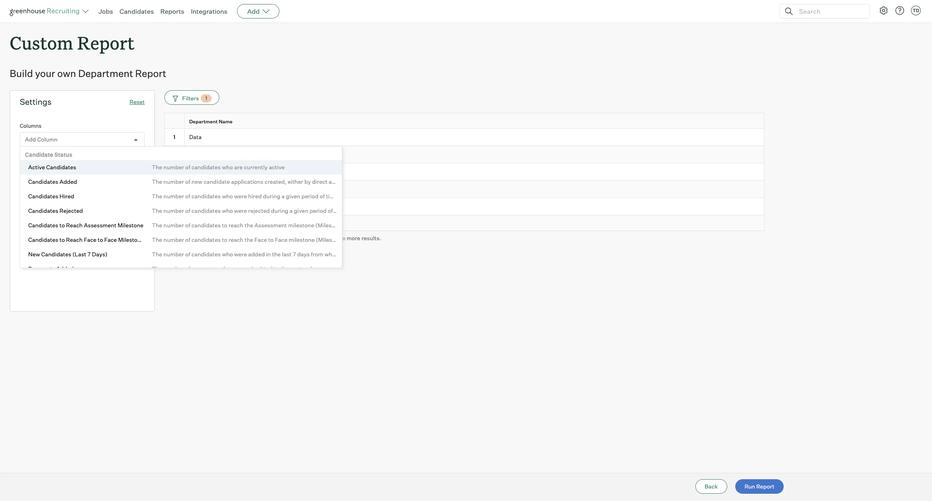 Task type: describe. For each thing, give the bounding box(es) containing it.
table containing 1
[[165, 113, 765, 231]]

td
[[913, 8, 920, 13]]

(e.g.
[[336, 266, 348, 273]]

were for hired
[[234, 193, 247, 200]]

the down last at the left of page
[[281, 266, 289, 273]]

prospect
[[358, 266, 382, 273]]

prospects
[[192, 266, 218, 273]]

reports
[[160, 7, 185, 15]]

run report button
[[736, 480, 784, 494]]

from
[[311, 251, 324, 258]]

candidates hired
[[28, 193, 74, 200]]

candidates rejected
[[28, 208, 83, 214]]

candidates link
[[120, 7, 154, 15]]

reach for assessment
[[66, 222, 83, 229]]

1 vertical spatial by
[[311, 266, 317, 273]]

1 face from the left
[[84, 237, 97, 243]]

records.
[[267, 235, 289, 242]]

who for currently
[[222, 164, 233, 171]]

application
[[329, 179, 358, 185]]

this
[[165, 235, 176, 242]]

1 vertical spatial or
[[401, 266, 406, 273]]

your
[[35, 67, 55, 80]]

3
[[173, 168, 176, 175]]

during right import)
[[441, 266, 459, 273]]

0 vertical spatial milestone
[[118, 222, 144, 229]]

1 horizontal spatial 1
[[206, 95, 207, 101]]

candidates for candidates added
[[28, 179, 58, 185]]

3 face from the left
[[255, 237, 267, 243]]

the for the number of candidates who were rejected during a given period of time
[[152, 208, 162, 214]]

custom report
[[10, 31, 135, 54]]

add button
[[237, 4, 280, 19]]

1 cell
[[165, 129, 185, 146]]

candidates to reach face to face milestone
[[28, 237, 144, 243]]

last
[[282, 251, 292, 258]]

a left max
[[218, 235, 221, 242]]

the number of candidates who were hired during a given period of time
[[152, 193, 338, 200]]

settings
[[20, 97, 52, 107]]

data
[[189, 134, 202, 141]]

row containing 5
[[165, 198, 765, 215]]

to down the number of candidates who were added in the last 7 days from when a report is generated
[[274, 266, 279, 273]]

during right 3)
[[352, 237, 370, 243]]

to up days)
[[98, 237, 103, 243]]

the for the number of candidates to reach the assessment milestone (milestone 2) during a given period of time
[[152, 222, 162, 229]]

the number of prospects who were submitted to the system by a user (e.g. via prospect plugin or bulk import) during a given period of time
[[152, 266, 516, 273]]

preview
[[178, 235, 198, 242]]

research and engineering
[[189, 203, 259, 210]]

1 vertical spatial milestone
[[289, 237, 315, 243]]

a up the number of candidates to reach the assessment milestone (milestone 2) during a given period of time on the left top of the page
[[290, 208, 293, 214]]

status
[[54, 151, 72, 158]]

to right shows
[[222, 237, 227, 243]]

0 horizontal spatial or
[[360, 179, 365, 185]]

the number of candidates who are currently active
[[152, 164, 285, 171]]

to up new candidates (last 7 days)
[[60, 237, 65, 243]]

report for run report
[[757, 483, 775, 490]]

candidate
[[204, 179, 230, 185]]

(last
[[72, 251, 86, 258]]

are
[[234, 164, 243, 171]]

candidate
[[25, 151, 53, 158]]

candidates for the number of candidates to reach the assessment milestone (milestone 2) during a given period of time
[[192, 222, 221, 229]]

number for the number of candidates to reach the assessment milestone (milestone 2) during a given period of time
[[164, 222, 184, 229]]

department name inside row
[[189, 119, 233, 125]]

1 vertical spatial name
[[70, 161, 85, 168]]

department name row
[[165, 113, 765, 130]]

column
[[37, 136, 58, 143]]

who for rejected
[[222, 208, 233, 214]]

active candidates
[[28, 164, 76, 171]]

when
[[325, 251, 339, 258]]

reach for face
[[229, 237, 244, 243]]

report for custom report
[[77, 31, 135, 54]]

during right means
[[400, 179, 418, 185]]

means
[[382, 179, 399, 185]]

currently
[[244, 164, 268, 171]]

own
[[57, 67, 76, 80]]

to up the number of candidates who were added in the last 7 days from when a report is generated
[[268, 237, 274, 243]]

days)
[[92, 251, 108, 258]]

new candidates (last 7 days)
[[28, 251, 108, 258]]

back button
[[696, 480, 728, 494]]

who for submitted
[[219, 266, 230, 273]]

more
[[347, 235, 361, 242]]

via
[[349, 266, 357, 273]]

column header inside department name row
[[165, 113, 186, 130]]

max
[[222, 235, 233, 242]]

Search text field
[[798, 5, 863, 17]]

candidates for candidates hired
[[28, 193, 58, 200]]

number for the number of new candidate applications created, either by direct application or other means during a given period of time
[[164, 179, 184, 185]]

configure image
[[880, 6, 889, 15]]

candidates for candidates rejected
[[28, 208, 58, 214]]

5 cell
[[165, 198, 185, 215]]

the right in in the bottom of the page
[[272, 251, 281, 258]]

integrations link
[[191, 7, 228, 15]]

back
[[705, 483, 718, 490]]

rejected
[[248, 208, 270, 214]]

candidates up prospects added
[[41, 251, 71, 258]]

rejected
[[60, 208, 83, 214]]

reach for assessment
[[229, 222, 244, 229]]

who for hired
[[222, 193, 233, 200]]

is
[[362, 251, 367, 258]]

who for added
[[222, 251, 233, 258]]

the up days
[[302, 235, 311, 242]]

non-tech
[[189, 168, 215, 175]]

row group containing 1
[[165, 129, 765, 215]]

candidate status
[[25, 151, 72, 158]]

2 7 from the left
[[293, 251, 296, 258]]

the number of candidates who were added in the last 7 days from when a report is generated
[[152, 251, 395, 258]]

either
[[288, 179, 303, 185]]

the for the number of candidates who are currently active
[[152, 164, 162, 171]]

were for submitted
[[232, 266, 244, 273]]

number for the number of candidates who were rejected during a given period of time
[[164, 208, 184, 214]]

2 assessment from the left
[[255, 222, 287, 229]]

a up results.
[[370, 222, 373, 229]]

during up the number of candidates to reach the assessment milestone (milestone 2) during a given period of time on the left top of the page
[[271, 208, 289, 214]]

filters
[[182, 95, 199, 102]]

jobs link
[[98, 7, 113, 15]]

candidates added
[[28, 179, 77, 185]]

a left the user
[[319, 266, 322, 273]]

non-
[[189, 168, 202, 175]]

1 7 from the left
[[88, 251, 91, 258]]

run report
[[745, 483, 775, 490]]

added
[[248, 251, 265, 258]]

applications
[[231, 179, 264, 185]]

number for the number of prospects who were submitted to the system by a user (e.g. via prospect plugin or bulk import) during a given period of time
[[164, 266, 184, 273]]

results.
[[362, 235, 382, 242]]

2 face from the left
[[104, 237, 117, 243]]

1 vertical spatial report
[[135, 67, 166, 80]]

other
[[366, 179, 380, 185]]

the number of candidates to reach the face to face milestone (milestone 3) during a given period of time
[[152, 237, 427, 243]]

candidates to reach assessment milestone
[[28, 222, 144, 229]]

prospects
[[28, 266, 55, 273]]

submitted
[[246, 266, 273, 273]]

number for the number of candidates who were hired during a given period of time
[[164, 193, 184, 200]]

add for add
[[247, 7, 260, 15]]

prospects added
[[28, 266, 74, 273]]

candidates for candidates to reach assessment milestone
[[28, 222, 58, 229]]



Task type: vqa. For each thing, say whether or not it's contained in the screenshot.
Wong
no



Task type: locate. For each thing, give the bounding box(es) containing it.
days
[[297, 251, 310, 258]]

5 inside cell
[[173, 203, 176, 210]]

1 horizontal spatial report
[[135, 67, 166, 80]]

active
[[269, 164, 285, 171]]

4 face from the left
[[275, 237, 288, 243]]

the number of new candidate applications created, either by direct application or other means during a given period of time
[[152, 179, 475, 185]]

were left added
[[234, 251, 247, 258]]

candidates
[[120, 7, 154, 15], [46, 164, 76, 171], [28, 179, 58, 185], [28, 193, 58, 200], [28, 208, 58, 214], [28, 222, 58, 229], [28, 237, 58, 243], [41, 251, 71, 258]]

8 the from the top
[[152, 266, 162, 273]]

5 candidates from the top
[[192, 237, 221, 243]]

number for the number of candidates who were added in the last 7 days from when a report is generated
[[164, 251, 184, 258]]

1 inside cell
[[173, 134, 176, 141]]

added for prospects added
[[56, 266, 74, 273]]

engineering
[[227, 203, 259, 210]]

0 vertical spatial department name
[[189, 119, 233, 125]]

were down "the number of candidates who were hired during a given period of time"
[[234, 208, 247, 214]]

the number of candidates who were rejected during a given period of time
[[152, 208, 346, 214]]

to left see
[[330, 235, 335, 242]]

0 vertical spatial 1
[[206, 95, 207, 101]]

0 vertical spatial milestone
[[288, 222, 314, 229]]

5 row from the top
[[165, 198, 765, 215]]

bulk
[[407, 266, 419, 273]]

plugin
[[383, 266, 400, 273]]

candidates for the number of candidates who were added in the last 7 days from when a report is generated
[[192, 251, 221, 258]]

assessment up candidates to reach face to face milestone
[[84, 222, 116, 229]]

report left the is
[[345, 251, 361, 258]]

report up from
[[312, 235, 329, 242]]

candidates for the number of candidates who are currently active
[[192, 164, 221, 171]]

candidates for candidates to reach face to face milestone
[[28, 237, 58, 243]]

department name up data
[[189, 119, 233, 125]]

this preview shows a max number of 5 records. run the report to see more results.
[[165, 235, 382, 242]]

0 vertical spatial reach
[[66, 222, 83, 229]]

candidates down active
[[28, 179, 58, 185]]

direct
[[312, 179, 328, 185]]

0 horizontal spatial report
[[77, 31, 135, 54]]

a
[[419, 179, 422, 185], [282, 193, 285, 200], [290, 208, 293, 214], [370, 222, 373, 229], [218, 235, 221, 242], [371, 237, 374, 243], [340, 251, 343, 258], [319, 266, 322, 273], [460, 266, 463, 273]]

candidates down candidates hired
[[28, 208, 58, 214]]

0 horizontal spatial add
[[25, 136, 36, 143]]

a right when
[[340, 251, 343, 258]]

candidates for the number of candidates who were hired during a given period of time
[[192, 193, 221, 200]]

during
[[400, 179, 418, 185], [263, 193, 281, 200], [271, 208, 289, 214], [352, 222, 369, 229], [352, 237, 370, 243], [441, 266, 459, 273]]

run
[[290, 235, 301, 242], [745, 483, 756, 490]]

0 vertical spatial or
[[360, 179, 365, 185]]

run right back
[[745, 483, 756, 490]]

of
[[185, 164, 190, 171], [185, 179, 190, 185], [457, 179, 462, 185], [185, 193, 190, 200], [320, 193, 325, 200], [185, 208, 190, 214], [328, 208, 333, 214], [185, 222, 190, 229], [408, 222, 413, 229], [256, 235, 261, 242], [185, 237, 190, 243], [409, 237, 414, 243], [185, 251, 190, 258], [185, 266, 190, 273], [498, 266, 503, 273]]

add inside popup button
[[247, 7, 260, 15]]

2 the from the top
[[152, 179, 162, 185]]

custom
[[10, 31, 73, 54]]

period
[[439, 179, 456, 185], [302, 193, 319, 200], [310, 208, 327, 214], [390, 222, 407, 229], [391, 237, 408, 243], [480, 266, 497, 273]]

1 horizontal spatial department
[[78, 67, 133, 80]]

1 vertical spatial 5
[[263, 235, 266, 242]]

number
[[164, 164, 184, 171], [164, 179, 184, 185], [164, 193, 184, 200], [164, 208, 184, 214], [164, 222, 184, 229], [235, 235, 255, 242], [164, 237, 184, 243], [164, 251, 184, 258], [164, 266, 184, 273]]

a right means
[[419, 179, 422, 185]]

0 horizontal spatial department
[[36, 161, 68, 168]]

department up data
[[189, 119, 218, 125]]

the for the number of new candidate applications created, either by direct application or other means during a given period of time
[[152, 179, 162, 185]]

1 horizontal spatial assessment
[[255, 222, 287, 229]]

face up added
[[255, 237, 267, 243]]

0 vertical spatial (milestone
[[316, 222, 344, 229]]

row group
[[165, 129, 765, 215]]

0 horizontal spatial 1
[[173, 134, 176, 141]]

assessment
[[84, 222, 116, 229], [255, 222, 287, 229]]

reach for face
[[66, 237, 83, 243]]

1 vertical spatial (milestone
[[316, 237, 344, 243]]

1 horizontal spatial run
[[745, 483, 756, 490]]

were up 'engineering'
[[234, 193, 247, 200]]

1 the from the top
[[152, 164, 162, 171]]

1 vertical spatial reach
[[229, 237, 244, 243]]

who up research and engineering
[[222, 193, 233, 200]]

were for added
[[234, 251, 247, 258]]

system
[[290, 266, 310, 273]]

4 the from the top
[[152, 208, 162, 214]]

or left the bulk
[[401, 266, 406, 273]]

face up last at the left of page
[[275, 237, 288, 243]]

the up added
[[245, 237, 253, 243]]

2 horizontal spatial report
[[757, 483, 775, 490]]

added for candidates added
[[60, 179, 77, 185]]

0 vertical spatial report
[[312, 235, 329, 242]]

by
[[305, 179, 311, 185], [311, 266, 317, 273]]

time
[[463, 179, 475, 185], [326, 193, 338, 200], [334, 208, 346, 214], [415, 222, 427, 229], [415, 237, 427, 243], [504, 266, 516, 273]]

0 horizontal spatial department name
[[36, 161, 85, 168]]

tech
[[202, 168, 215, 175]]

1 vertical spatial 1
[[173, 134, 176, 141]]

the for the number of prospects who were submitted to the system by a user (e.g. via prospect plugin or bulk import) during a given period of time
[[152, 266, 162, 273]]

the down the number of candidates who were rejected during a given period of time
[[245, 222, 253, 229]]

row
[[165, 129, 765, 146], [165, 146, 765, 163], [165, 163, 765, 181], [165, 181, 765, 198], [165, 198, 765, 215]]

1 vertical spatial department
[[189, 119, 218, 125]]

1 vertical spatial milestone
[[118, 237, 144, 243]]

added up hired
[[60, 179, 77, 185]]

department
[[78, 67, 133, 80], [189, 119, 218, 125], [36, 161, 68, 168]]

the for the number of candidates to reach the face to face milestone (milestone 3) during a given period of time
[[152, 237, 162, 243]]

0 horizontal spatial assessment
[[84, 222, 116, 229]]

department name down status
[[36, 161, 85, 168]]

given
[[423, 179, 438, 185], [286, 193, 301, 200], [294, 208, 309, 214], [375, 222, 389, 229], [375, 237, 390, 243], [464, 266, 479, 273]]

0 vertical spatial by
[[305, 179, 311, 185]]

0 vertical spatial 5
[[173, 203, 176, 210]]

1 horizontal spatial department name
[[189, 119, 233, 125]]

milestone
[[118, 222, 144, 229], [118, 237, 144, 243]]

5 left research
[[173, 203, 176, 210]]

1 row from the top
[[165, 129, 765, 146]]

candidates up new
[[28, 237, 58, 243]]

reset
[[130, 99, 145, 105]]

1 vertical spatial added
[[56, 266, 74, 273]]

name
[[219, 119, 233, 125], [70, 161, 85, 168]]

1 right filters
[[206, 95, 207, 101]]

1 vertical spatial reach
[[66, 237, 83, 243]]

td button
[[910, 4, 923, 17]]

candidates for candidates
[[120, 7, 154, 15]]

0 vertical spatial name
[[219, 119, 233, 125]]

report
[[77, 31, 135, 54], [135, 67, 166, 80], [757, 483, 775, 490]]

department right own
[[78, 67, 133, 80]]

4 candidates from the top
[[192, 222, 221, 229]]

2 candidates from the top
[[192, 193, 221, 200]]

1 reach from the top
[[66, 222, 83, 229]]

run down the number of candidates to reach the assessment milestone (milestone 2) during a given period of time on the left top of the page
[[290, 235, 301, 242]]

columns
[[20, 123, 41, 129]]

table
[[165, 113, 765, 231]]

candidates for the number of candidates who were rejected during a given period of time
[[192, 208, 221, 214]]

1 horizontal spatial name
[[219, 119, 233, 125]]

reset link
[[130, 99, 145, 105]]

who left are
[[222, 164, 233, 171]]

row containing 3
[[165, 163, 765, 181]]

build
[[10, 67, 33, 80]]

and
[[215, 203, 225, 210]]

face down candidates to reach assessment milestone
[[84, 237, 97, 243]]

7 right last at the left of page
[[293, 251, 296, 258]]

report inside run report button
[[757, 483, 775, 490]]

hired
[[60, 193, 74, 200]]

1 left data
[[173, 134, 176, 141]]

1 vertical spatial add
[[25, 136, 36, 143]]

6 the from the top
[[152, 237, 162, 243]]

0 horizontal spatial 5
[[173, 203, 176, 210]]

reach
[[229, 222, 244, 229], [229, 237, 244, 243]]

research
[[189, 203, 214, 210]]

0 horizontal spatial 7
[[88, 251, 91, 258]]

milestone up days
[[289, 237, 315, 243]]

jobs
[[98, 7, 113, 15]]

3)
[[345, 237, 351, 243]]

were
[[234, 193, 247, 200], [234, 208, 247, 214], [234, 251, 247, 258], [232, 266, 244, 273]]

created,
[[265, 179, 287, 185]]

greenhouse recruiting image
[[10, 6, 82, 16]]

candidates down status
[[46, 164, 76, 171]]

or left other
[[360, 179, 365, 185]]

2)
[[345, 222, 350, 229]]

the number of candidates to reach the assessment milestone (milestone 2) during a given period of time
[[152, 222, 427, 229]]

2 reach from the top
[[66, 237, 83, 243]]

2 horizontal spatial department
[[189, 119, 218, 125]]

the for the number of candidates who were hired during a given period of time
[[152, 193, 162, 200]]

2 reach from the top
[[229, 237, 244, 243]]

who down "the number of candidates who were hired during a given period of time"
[[222, 208, 233, 214]]

cell
[[165, 146, 185, 163], [185, 146, 765, 163], [165, 181, 185, 198], [185, 181, 765, 198]]

(milestone up when
[[316, 237, 344, 243]]

0 horizontal spatial name
[[70, 161, 85, 168]]

2 row from the top
[[165, 146, 765, 163]]

1 horizontal spatial 7
[[293, 251, 296, 258]]

1 vertical spatial run
[[745, 483, 756, 490]]

candidates right jobs
[[120, 7, 154, 15]]

reach up max
[[229, 222, 244, 229]]

0 vertical spatial department
[[78, 67, 133, 80]]

a down created,
[[282, 193, 285, 200]]

see
[[336, 235, 346, 242]]

2 vertical spatial report
[[757, 483, 775, 490]]

4 row from the top
[[165, 181, 765, 198]]

user
[[323, 266, 335, 273]]

reports link
[[160, 7, 185, 15]]

6 candidates from the top
[[192, 251, 221, 258]]

report
[[312, 235, 329, 242], [345, 251, 361, 258]]

0 vertical spatial add
[[247, 7, 260, 15]]

milestone up the number of candidates to reach the face to face milestone (milestone 3) during a given period of time on the left
[[288, 222, 314, 229]]

name inside row
[[219, 119, 233, 125]]

candidates down candidates rejected
[[28, 222, 58, 229]]

department down candidate status
[[36, 161, 68, 168]]

0 vertical spatial report
[[77, 31, 135, 54]]

3 cell
[[165, 163, 185, 181]]

face up days)
[[104, 237, 117, 243]]

number for the number of candidates who are currently active
[[164, 164, 184, 171]]

7
[[88, 251, 91, 258], [293, 251, 296, 258]]

2 vertical spatial department
[[36, 161, 68, 168]]

assessment up the 'this preview shows a max number of 5 records. run the report to see more results.'
[[255, 222, 287, 229]]

in
[[266, 251, 271, 258]]

5 left records. at left
[[263, 235, 266, 242]]

1 horizontal spatial add
[[247, 7, 260, 15]]

0 vertical spatial reach
[[229, 222, 244, 229]]

the for the number of candidates who were added in the last 7 days from when a report is generated
[[152, 251, 162, 258]]

by left direct
[[305, 179, 311, 185]]

1 horizontal spatial 5
[[263, 235, 266, 242]]

5 the from the top
[[152, 222, 162, 229]]

import)
[[420, 266, 440, 273]]

0 horizontal spatial run
[[290, 235, 301, 242]]

0 horizontal spatial report
[[312, 235, 329, 242]]

7 the from the top
[[152, 251, 162, 258]]

generated
[[368, 251, 395, 258]]

build your own department report
[[10, 67, 166, 80]]

column header
[[165, 113, 186, 130]]

the
[[245, 222, 253, 229], [302, 235, 311, 242], [245, 237, 253, 243], [272, 251, 281, 258], [281, 266, 289, 273]]

3 the from the top
[[152, 193, 162, 200]]

reach down 'rejected'
[[66, 222, 83, 229]]

face
[[84, 237, 97, 243], [104, 237, 117, 243], [255, 237, 267, 243], [275, 237, 288, 243]]

during right 2)
[[352, 222, 369, 229]]

number for the number of candidates to reach the face to face milestone (milestone 3) during a given period of time
[[164, 237, 184, 243]]

1 candidates from the top
[[192, 164, 221, 171]]

milestone
[[288, 222, 314, 229], [289, 237, 315, 243]]

add for add column
[[25, 136, 36, 143]]

candidates down candidates added
[[28, 193, 58, 200]]

1
[[206, 95, 207, 101], [173, 134, 176, 141]]

who right prospects
[[219, 266, 230, 273]]

(milestone up see
[[316, 222, 344, 229]]

to up max
[[222, 222, 227, 229]]

new
[[192, 179, 203, 185]]

to
[[60, 222, 65, 229], [222, 222, 227, 229], [330, 235, 335, 242], [60, 237, 65, 243], [98, 237, 103, 243], [222, 237, 227, 243], [268, 237, 274, 243], [274, 266, 279, 273]]

by right system
[[311, 266, 317, 273]]

department inside department name row
[[189, 119, 218, 125]]

active
[[28, 164, 45, 171]]

1 horizontal spatial or
[[401, 266, 406, 273]]

were left submitted
[[232, 266, 244, 273]]

add column
[[25, 136, 58, 143]]

were for rejected
[[234, 208, 247, 214]]

run inside button
[[745, 483, 756, 490]]

integrations
[[191, 7, 228, 15]]

(milestone
[[316, 222, 344, 229], [316, 237, 344, 243]]

1 reach from the top
[[229, 222, 244, 229]]

during down created,
[[263, 193, 281, 200]]

row containing 1
[[165, 129, 765, 146]]

a up generated
[[371, 237, 374, 243]]

1 vertical spatial report
[[345, 251, 361, 258]]

department name
[[189, 119, 233, 125], [36, 161, 85, 168]]

hired
[[248, 193, 262, 200]]

added down new candidates (last 7 days)
[[56, 266, 74, 273]]

3 row from the top
[[165, 163, 765, 181]]

candidates for the number of candidates to reach the face to face milestone (milestone 3) during a given period of time
[[192, 237, 221, 243]]

1 vertical spatial department name
[[36, 161, 85, 168]]

shows
[[200, 235, 216, 242]]

1 horizontal spatial report
[[345, 251, 361, 258]]

0 vertical spatial added
[[60, 179, 77, 185]]

or
[[360, 179, 365, 185], [401, 266, 406, 273]]

0 vertical spatial run
[[290, 235, 301, 242]]

1 assessment from the left
[[84, 222, 116, 229]]

added
[[60, 179, 77, 185], [56, 266, 74, 273]]

reach up (last
[[66, 237, 83, 243]]

a right import)
[[460, 266, 463, 273]]

to down candidates rejected
[[60, 222, 65, 229]]

who down max
[[222, 251, 233, 258]]

3 candidates from the top
[[192, 208, 221, 214]]

reach right shows
[[229, 237, 244, 243]]

filter image
[[171, 95, 178, 102]]

7 right (last
[[88, 251, 91, 258]]



